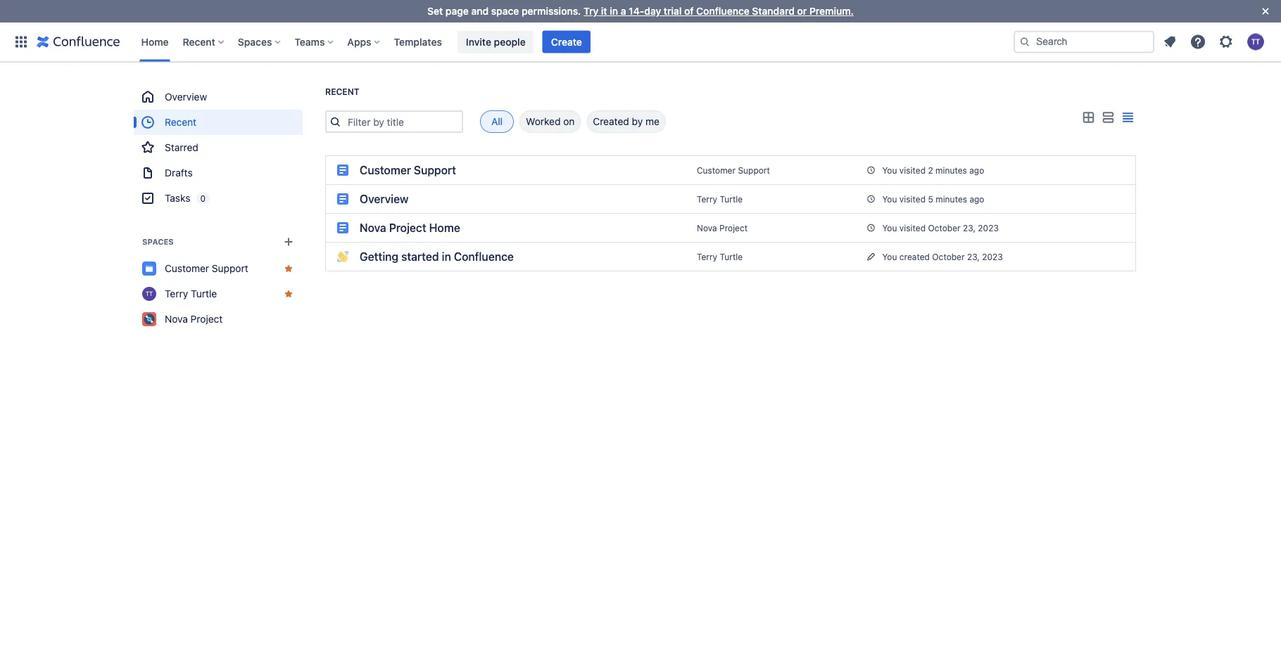 Task type: vqa. For each thing, say whether or not it's contained in the screenshot.
the top Search
no



Task type: describe. For each thing, give the bounding box(es) containing it.
2 horizontal spatial project
[[720, 223, 748, 233]]

1 horizontal spatial in
[[610, 5, 618, 17]]

1 vertical spatial in
[[442, 250, 451, 264]]

home link
[[137, 31, 173, 53]]

your profile and preferences image
[[1248, 33, 1264, 50]]

1 horizontal spatial customer
[[360, 164, 411, 177]]

apps button
[[343, 31, 385, 53]]

invite people
[[466, 36, 526, 48]]

space
[[491, 5, 519, 17]]

list image
[[1100, 109, 1117, 126]]

2 vertical spatial turtle
[[191, 288, 217, 300]]

you visited october 23, 2023
[[883, 223, 999, 233]]

permissions.
[[522, 5, 581, 17]]

getting started in confluence
[[360, 250, 514, 264]]

terry turtle link for getting started in confluence
[[697, 252, 743, 262]]

turtle for overview
[[720, 194, 743, 204]]

apps
[[347, 36, 371, 48]]

0
[[200, 194, 206, 203]]

1 vertical spatial nova project
[[165, 314, 223, 325]]

recent button
[[179, 31, 229, 53]]

1 horizontal spatial nova project
[[697, 223, 748, 233]]

and
[[471, 5, 489, 17]]

all button
[[480, 111, 514, 133]]

close image
[[1257, 3, 1274, 20]]

ago for overview
[[970, 194, 985, 204]]

you for project
[[883, 223, 897, 233]]

create
[[551, 36, 582, 48]]

set page and space permissions. try it in a 14-day trial of confluence standard or premium.
[[427, 5, 854, 17]]

worked on button
[[520, 111, 581, 133]]

overview link
[[134, 84, 303, 110]]

compact list image
[[1119, 109, 1136, 126]]

tasks
[[165, 193, 190, 204]]

1 horizontal spatial nova
[[360, 221, 386, 235]]

you visited 5 minutes ago
[[883, 194, 985, 204]]

minutes for customer support
[[936, 165, 967, 175]]

terry turtle for getting started in confluence
[[697, 252, 743, 262]]

teams button
[[290, 31, 339, 53]]

visited for project
[[900, 223, 926, 233]]

Filter by title field
[[344, 112, 462, 132]]

search image
[[1019, 36, 1031, 48]]

2 vertical spatial terry
[[165, 288, 188, 300]]

23, for nova project home
[[963, 223, 976, 233]]

unstar this space image
[[283, 263, 294, 275]]

me
[[646, 116, 660, 127]]

0 horizontal spatial project
[[191, 314, 223, 325]]

2 horizontal spatial customer
[[697, 166, 736, 175]]

cards image
[[1080, 109, 1097, 126]]

you created october 23, 2023
[[883, 252, 1003, 262]]

starred link
[[134, 135, 303, 161]]

1 horizontal spatial confluence
[[696, 5, 750, 17]]

you for started
[[883, 252, 897, 262]]

1 vertical spatial spaces
[[142, 238, 174, 247]]

0 horizontal spatial customer
[[165, 263, 209, 275]]

you visited 2 minutes ago
[[883, 165, 984, 175]]

page
[[446, 5, 469, 17]]

recent inside group
[[165, 117, 197, 128]]

worked on
[[526, 116, 575, 127]]

2 vertical spatial terry turtle link
[[134, 282, 303, 307]]

spaces button
[[234, 31, 286, 53]]

2 horizontal spatial customer support
[[697, 166, 770, 175]]

templates
[[394, 36, 442, 48]]

unstar this space image
[[283, 289, 294, 300]]

1 horizontal spatial nova project link
[[697, 223, 748, 233]]

create a space image
[[280, 234, 297, 251]]

created
[[593, 116, 629, 127]]

premium.
[[810, 5, 854, 17]]

it
[[601, 5, 607, 17]]

2
[[928, 165, 933, 175]]

0 horizontal spatial support
[[212, 263, 248, 275]]

teams
[[295, 36, 325, 48]]

invite
[[466, 36, 491, 48]]

create link
[[543, 31, 591, 53]]

terry for getting started in confluence
[[697, 252, 717, 262]]

by
[[632, 116, 643, 127]]

23, for getting started in confluence
[[967, 252, 980, 262]]

terry turtle link for overview
[[697, 194, 743, 204]]



Task type: locate. For each thing, give the bounding box(es) containing it.
page image for nova
[[337, 222, 348, 234]]

2023 for nova project home
[[978, 223, 999, 233]]

visited for support
[[900, 165, 926, 175]]

0 vertical spatial in
[[610, 5, 618, 17]]

1 page image from the top
[[337, 165, 348, 176]]

home inside global element
[[141, 36, 169, 48]]

0 vertical spatial spaces
[[238, 36, 272, 48]]

created
[[900, 252, 930, 262]]

terry for overview
[[697, 194, 717, 204]]

0 vertical spatial ago
[[970, 165, 984, 175]]

1 vertical spatial terry turtle link
[[697, 252, 743, 262]]

1 vertical spatial visited
[[900, 194, 926, 204]]

0 horizontal spatial spaces
[[142, 238, 174, 247]]

recent right home link
[[183, 36, 215, 48]]

nova project link
[[697, 223, 748, 233], [134, 307, 303, 332]]

:wave: image
[[337, 251, 348, 263], [337, 251, 348, 263]]

created by me button
[[587, 111, 666, 133]]

23, down you visited october 23, 2023
[[967, 252, 980, 262]]

2 ago from the top
[[970, 194, 985, 204]]

ago right 2
[[970, 165, 984, 175]]

0 vertical spatial minutes
[[936, 165, 967, 175]]

1 visited from the top
[[900, 165, 926, 175]]

banner
[[0, 22, 1281, 62]]

on
[[563, 116, 575, 127]]

0 vertical spatial 2023
[[978, 223, 999, 233]]

1 vertical spatial page image
[[337, 222, 348, 234]]

customer support
[[360, 164, 456, 177], [697, 166, 770, 175], [165, 263, 248, 275]]

customer
[[360, 164, 411, 177], [697, 166, 736, 175], [165, 263, 209, 275]]

starred
[[165, 142, 198, 153]]

2 horizontal spatial support
[[738, 166, 770, 175]]

23,
[[963, 223, 976, 233], [967, 252, 980, 262]]

2023 up you created october 23, 2023
[[978, 223, 999, 233]]

recent
[[183, 36, 215, 48], [325, 87, 359, 97], [165, 117, 197, 128]]

1 horizontal spatial spaces
[[238, 36, 272, 48]]

1 vertical spatial overview
[[360, 193, 409, 206]]

minutes for overview
[[936, 194, 967, 204]]

confluence
[[696, 5, 750, 17], [454, 250, 514, 264]]

0 vertical spatial terry turtle link
[[697, 194, 743, 204]]

in left a
[[610, 5, 618, 17]]

Search field
[[1014, 31, 1155, 53]]

1 vertical spatial recent
[[325, 87, 359, 97]]

terry turtle for overview
[[697, 194, 743, 204]]

overview inside group
[[165, 91, 207, 103]]

1 vertical spatial ago
[[970, 194, 985, 204]]

nova
[[360, 221, 386, 235], [697, 223, 717, 233], [165, 314, 188, 325]]

0 horizontal spatial nova project link
[[134, 307, 303, 332]]

0 vertical spatial customer support link
[[697, 166, 770, 175]]

0 horizontal spatial customer support link
[[134, 256, 303, 282]]

1 vertical spatial terry turtle
[[697, 252, 743, 262]]

visited left 2
[[900, 165, 926, 175]]

1 horizontal spatial customer support
[[360, 164, 456, 177]]

2023
[[978, 223, 999, 233], [982, 252, 1003, 262]]

2 horizontal spatial nova
[[697, 223, 717, 233]]

group containing overview
[[134, 84, 303, 211]]

confluence right "started"
[[454, 250, 514, 264]]

1 vertical spatial minutes
[[936, 194, 967, 204]]

2023 for getting started in confluence
[[982, 252, 1003, 262]]

spaces inside popup button
[[238, 36, 272, 48]]

a
[[621, 5, 626, 17]]

visited
[[900, 165, 926, 175], [900, 194, 926, 204], [900, 223, 926, 233]]

october down you visited october 23, 2023
[[932, 252, 965, 262]]

recent inside dropdown button
[[183, 36, 215, 48]]

settings icon image
[[1218, 33, 1235, 50]]

visited up created
[[900, 223, 926, 233]]

1 vertical spatial home
[[429, 221, 460, 235]]

1 vertical spatial 2023
[[982, 252, 1003, 262]]

1 horizontal spatial home
[[429, 221, 460, 235]]

all
[[491, 116, 503, 127]]

page image down page icon
[[337, 222, 348, 234]]

in
[[610, 5, 618, 17], [442, 250, 451, 264]]

2 minutes from the top
[[936, 194, 967, 204]]

terry turtle link
[[697, 194, 743, 204], [697, 252, 743, 262], [134, 282, 303, 307]]

spaces right recent dropdown button
[[238, 36, 272, 48]]

tab list containing all
[[463, 111, 666, 133]]

trial
[[664, 5, 682, 17]]

day
[[644, 5, 661, 17]]

turtle for getting started in confluence
[[720, 252, 743, 262]]

1 you from the top
[[883, 165, 897, 175]]

october
[[928, 223, 961, 233], [932, 252, 965, 262]]

people
[[494, 36, 526, 48]]

getting
[[360, 250, 399, 264]]

worked
[[526, 116, 561, 127]]

terry
[[697, 194, 717, 204], [697, 252, 717, 262], [165, 288, 188, 300]]

3 visited from the top
[[900, 223, 926, 233]]

home up getting started in confluence
[[429, 221, 460, 235]]

0 vertical spatial overview
[[165, 91, 207, 103]]

notification icon image
[[1162, 33, 1179, 50]]

appswitcher icon image
[[13, 33, 30, 50]]

spaces
[[238, 36, 272, 48], [142, 238, 174, 247]]

home left recent dropdown button
[[141, 36, 169, 48]]

global element
[[8, 22, 1011, 62]]

you left 2
[[883, 165, 897, 175]]

minutes
[[936, 165, 967, 175], [936, 194, 967, 204]]

started
[[401, 250, 439, 264]]

standard
[[752, 5, 795, 17]]

nova project home
[[360, 221, 460, 235]]

0 horizontal spatial confluence
[[454, 250, 514, 264]]

recent up starred
[[165, 117, 197, 128]]

recent down the apps
[[325, 87, 359, 97]]

or
[[797, 5, 807, 17]]

overview
[[165, 91, 207, 103], [360, 193, 409, 206]]

ago right 5
[[970, 194, 985, 204]]

0 vertical spatial terry
[[697, 194, 717, 204]]

14-
[[629, 5, 644, 17]]

you left 5
[[883, 194, 897, 204]]

0 vertical spatial recent
[[183, 36, 215, 48]]

4 you from the top
[[883, 252, 897, 262]]

recent link
[[134, 110, 303, 135]]

1 horizontal spatial customer support link
[[697, 166, 770, 175]]

terry turtle
[[697, 194, 743, 204], [697, 252, 743, 262], [165, 288, 217, 300]]

page image up page icon
[[337, 165, 348, 176]]

2 vertical spatial visited
[[900, 223, 926, 233]]

help icon image
[[1190, 33, 1207, 50]]

2 vertical spatial terry turtle
[[165, 288, 217, 300]]

invite people button
[[458, 31, 534, 53]]

of
[[684, 5, 694, 17]]

project
[[389, 221, 426, 235], [720, 223, 748, 233], [191, 314, 223, 325]]

2 you from the top
[[883, 194, 897, 204]]

2 vertical spatial recent
[[165, 117, 197, 128]]

23, up you created october 23, 2023
[[963, 223, 976, 233]]

0 vertical spatial visited
[[900, 165, 926, 175]]

1 vertical spatial customer support link
[[134, 256, 303, 282]]

home
[[141, 36, 169, 48], [429, 221, 460, 235]]

2 page image from the top
[[337, 222, 348, 234]]

visited left 5
[[900, 194, 926, 204]]

1 vertical spatial october
[[932, 252, 965, 262]]

ago for customer support
[[970, 165, 984, 175]]

0 horizontal spatial customer support
[[165, 263, 248, 275]]

overview up nova project home on the top
[[360, 193, 409, 206]]

confluence image
[[37, 33, 120, 50], [37, 33, 120, 50]]

drafts link
[[134, 161, 303, 186]]

1 horizontal spatial overview
[[360, 193, 409, 206]]

customer support link
[[697, 166, 770, 175], [134, 256, 303, 282]]

1 minutes from the top
[[936, 165, 967, 175]]

1 vertical spatial turtle
[[720, 252, 743, 262]]

you
[[883, 165, 897, 175], [883, 194, 897, 204], [883, 223, 897, 233], [883, 252, 897, 262]]

minutes right 2
[[936, 165, 967, 175]]

turtle
[[720, 194, 743, 204], [720, 252, 743, 262], [191, 288, 217, 300]]

you left created
[[883, 252, 897, 262]]

0 horizontal spatial nova
[[165, 314, 188, 325]]

page image
[[337, 194, 348, 205]]

0 vertical spatial october
[[928, 223, 961, 233]]

0 vertical spatial home
[[141, 36, 169, 48]]

october for nova project home
[[928, 223, 961, 233]]

group
[[134, 84, 303, 211]]

0 vertical spatial terry turtle
[[697, 194, 743, 204]]

try
[[584, 5, 599, 17]]

in right "started"
[[442, 250, 451, 264]]

1 horizontal spatial project
[[389, 221, 426, 235]]

0 horizontal spatial overview
[[165, 91, 207, 103]]

templates link
[[390, 31, 446, 53]]

1 vertical spatial nova project link
[[134, 307, 303, 332]]

page image
[[337, 165, 348, 176], [337, 222, 348, 234]]

confluence right of
[[696, 5, 750, 17]]

set
[[427, 5, 443, 17]]

october for getting started in confluence
[[932, 252, 965, 262]]

0 vertical spatial nova project link
[[697, 223, 748, 233]]

you down you visited 5 minutes ago
[[883, 223, 897, 233]]

1 vertical spatial terry
[[697, 252, 717, 262]]

0 horizontal spatial home
[[141, 36, 169, 48]]

0 horizontal spatial nova project
[[165, 314, 223, 325]]

spaces down tasks
[[142, 238, 174, 247]]

0 vertical spatial page image
[[337, 165, 348, 176]]

0 vertical spatial 23,
[[963, 223, 976, 233]]

3 you from the top
[[883, 223, 897, 233]]

5
[[928, 194, 933, 204]]

drafts
[[165, 167, 193, 179]]

support
[[414, 164, 456, 177], [738, 166, 770, 175], [212, 263, 248, 275]]

0 horizontal spatial in
[[442, 250, 451, 264]]

2023 down you visited october 23, 2023
[[982, 252, 1003, 262]]

minutes right 5
[[936, 194, 967, 204]]

october up you created october 23, 2023
[[928, 223, 961, 233]]

2 visited from the top
[[900, 194, 926, 204]]

0 vertical spatial confluence
[[696, 5, 750, 17]]

banner containing home
[[0, 22, 1281, 62]]

0 vertical spatial nova project
[[697, 223, 748, 233]]

1 vertical spatial 23,
[[967, 252, 980, 262]]

tab list
[[463, 111, 666, 133]]

you for support
[[883, 165, 897, 175]]

ago
[[970, 165, 984, 175], [970, 194, 985, 204]]

1 ago from the top
[[970, 165, 984, 175]]

try it in a 14-day trial of confluence standard or premium. link
[[584, 5, 854, 17]]

0 vertical spatial turtle
[[720, 194, 743, 204]]

1 vertical spatial confluence
[[454, 250, 514, 264]]

page image for customer
[[337, 165, 348, 176]]

nova project
[[697, 223, 748, 233], [165, 314, 223, 325]]

overview up recent link
[[165, 91, 207, 103]]

1 horizontal spatial support
[[414, 164, 456, 177]]

created by me
[[593, 116, 660, 127]]



